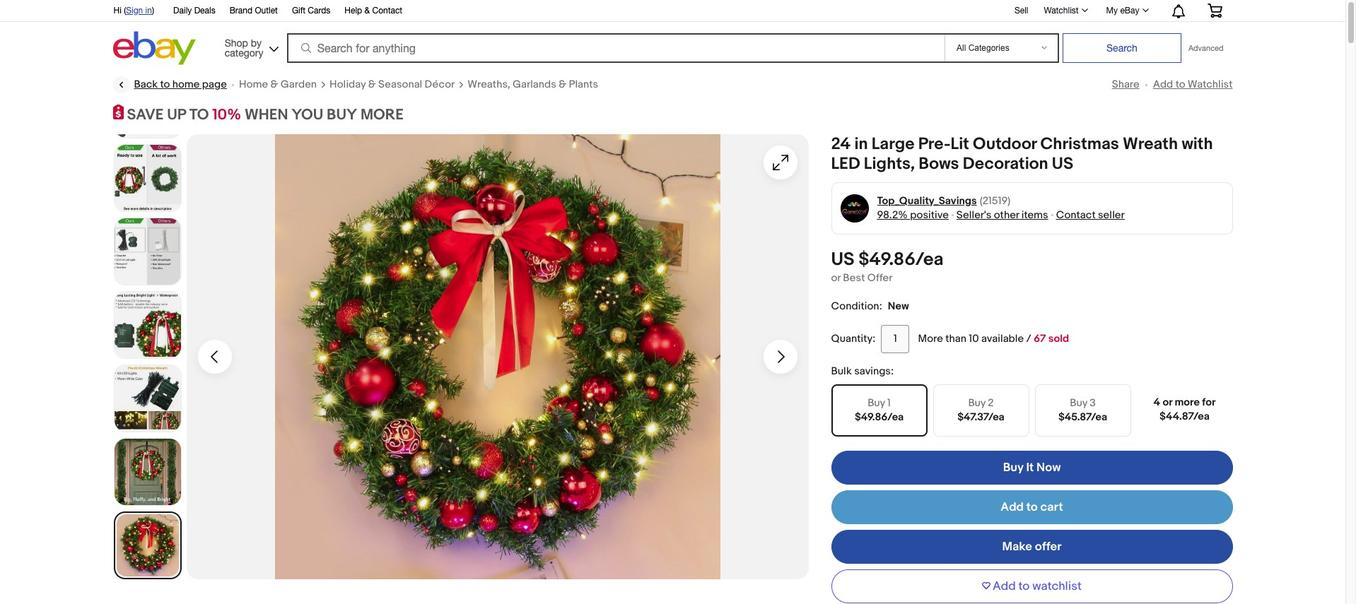 Task type: locate. For each thing, give the bounding box(es) containing it.
seller's
[[957, 208, 992, 222]]

in inside 24 in large pre-lit outdoor christmas wreath with led lights, bows decoration us
[[854, 134, 868, 154]]

decoration
[[963, 154, 1048, 174]]

$49.86/ea inside the us $49.86/ea or best offer
[[859, 249, 944, 271]]

in right 24
[[854, 134, 868, 154]]

& right the home
[[270, 78, 278, 91]]

wreaths, garlands & plants link
[[468, 78, 598, 92]]

home & garden link
[[239, 78, 317, 92]]

garlands
[[513, 78, 556, 91]]

98.2% positive
[[877, 208, 949, 222]]

back
[[134, 78, 158, 91]]

picture 2 of 7 image
[[114, 145, 181, 211]]

$49.86/ea up offer
[[859, 249, 944, 271]]

wreath
[[1123, 134, 1178, 154]]

24
[[831, 134, 851, 154]]

page
[[202, 78, 227, 91]]

buy inside buy 2 $47.37/ea
[[968, 396, 986, 410]]

to
[[189, 106, 209, 124]]

ebay
[[1120, 6, 1139, 16]]

0 horizontal spatial watchlist
[[1044, 6, 1079, 16]]

1 horizontal spatial or
[[1163, 396, 1172, 409]]

24 in large pre-lit outdoor christmas wreath with led lights, bows decoration us - picture 7 of 7 image
[[186, 134, 809, 579]]

1 vertical spatial in
[[854, 134, 868, 154]]

brand
[[230, 6, 252, 16]]

picture 4 of 7 image
[[114, 292, 181, 358]]

help
[[345, 6, 362, 16]]

in
[[145, 6, 152, 16], [854, 134, 868, 154]]

contact seller link
[[1056, 208, 1125, 222]]

$49.86/ea
[[859, 249, 944, 271], [855, 410, 904, 424]]

items
[[1022, 208, 1048, 222]]

to inside button
[[1019, 579, 1030, 594]]

holiday & seasonal décor link
[[329, 78, 455, 92]]

us
[[1052, 154, 1073, 174], [831, 249, 855, 271]]

holiday
[[329, 78, 366, 91]]

help & contact
[[345, 6, 402, 16]]

save
[[127, 106, 164, 124]]

98.2%
[[877, 208, 908, 222]]

1 horizontal spatial contact
[[1056, 208, 1096, 222]]

0 vertical spatial contact
[[372, 6, 402, 16]]

buy 2 $47.37/ea
[[958, 396, 1004, 424]]

picture 6 of 7 image
[[114, 439, 181, 505]]

1 vertical spatial us
[[831, 249, 855, 271]]

or right the 4
[[1163, 396, 1172, 409]]

make offer link
[[831, 530, 1233, 564]]

2 vertical spatial add
[[993, 579, 1016, 594]]

add right share button at the top of page
[[1153, 78, 1173, 91]]

4 or more for $44.87/ea
[[1154, 396, 1216, 423]]

contact
[[372, 6, 402, 16], [1056, 208, 1096, 222]]

bulk savings:
[[831, 365, 894, 378]]

watchlist right sell link
[[1044, 6, 1079, 16]]

available
[[981, 332, 1024, 345]]

1 horizontal spatial in
[[854, 134, 868, 154]]

/
[[1026, 332, 1031, 345]]

to down advanced 'link'
[[1176, 78, 1185, 91]]

gift cards link
[[292, 4, 330, 19]]

& right the help
[[365, 6, 370, 16]]

picture 7 of 7 image
[[115, 513, 180, 578]]

buy left 1
[[868, 396, 885, 410]]

4
[[1154, 396, 1160, 409]]

home & garden
[[239, 78, 317, 91]]

us $49.86/ea or best offer
[[831, 249, 944, 285]]

add
[[1153, 78, 1173, 91], [1001, 500, 1024, 514], [993, 579, 1016, 594]]

or inside 4 or more for $44.87/ea
[[1163, 396, 1172, 409]]

buy inside buy 3 $45.87/ea
[[1070, 396, 1087, 410]]

0 horizontal spatial or
[[831, 271, 841, 285]]

my ebay
[[1106, 6, 1139, 16]]

1 vertical spatial watchlist
[[1188, 78, 1233, 91]]

positive
[[910, 208, 949, 222]]

& for garden
[[270, 78, 278, 91]]

1
[[887, 396, 891, 410]]

None submit
[[1063, 33, 1181, 63]]

hi
[[113, 6, 121, 16]]

pre-
[[918, 134, 951, 154]]

picture 3 of 7 image
[[114, 218, 181, 285]]

0 horizontal spatial contact
[[372, 6, 402, 16]]

buy
[[868, 396, 885, 410], [968, 396, 986, 410], [1070, 396, 1087, 410], [1003, 461, 1024, 475]]

buy left the it
[[1003, 461, 1024, 475]]

plants
[[569, 78, 598, 91]]

0 horizontal spatial in
[[145, 6, 152, 16]]

&
[[365, 6, 370, 16], [270, 78, 278, 91], [368, 78, 376, 91], [559, 78, 566, 91]]

gift cards
[[292, 6, 330, 16]]

0 vertical spatial us
[[1052, 154, 1073, 174]]

1 vertical spatial contact
[[1056, 208, 1096, 222]]

0 vertical spatial or
[[831, 271, 841, 285]]

$44.87/ea
[[1160, 410, 1210, 423]]

0 vertical spatial watchlist
[[1044, 6, 1079, 16]]

& right holiday
[[368, 78, 376, 91]]

make
[[1002, 540, 1032, 554]]

sell link
[[1008, 5, 1035, 15]]

add to cart link
[[831, 490, 1233, 524]]

or left best
[[831, 271, 841, 285]]

1 horizontal spatial us
[[1052, 154, 1073, 174]]

to for cart
[[1027, 500, 1038, 514]]

wreaths,
[[468, 78, 510, 91]]

0 vertical spatial $49.86/ea
[[859, 249, 944, 271]]

1 vertical spatial add
[[1001, 500, 1024, 514]]

buy inside buy it now link
[[1003, 461, 1024, 475]]

brand outlet
[[230, 6, 278, 16]]

10%
[[212, 106, 241, 124]]

add to watchlist
[[993, 579, 1082, 594]]

0 horizontal spatial us
[[831, 249, 855, 271]]

new
[[888, 299, 909, 313]]

sold
[[1048, 332, 1069, 345]]

watchlist down advanced
[[1188, 78, 1233, 91]]

watchlist
[[1044, 6, 1079, 16], [1188, 78, 1233, 91]]

to for watchlist
[[1176, 78, 1185, 91]]

to left watchlist
[[1019, 579, 1030, 594]]

add down the make
[[993, 579, 1016, 594]]

watchlist inside account navigation
[[1044, 6, 1079, 16]]

add to watchlist
[[1153, 78, 1233, 91]]

buy for 1
[[868, 396, 885, 410]]

contact left "seller"
[[1056, 208, 1096, 222]]

led
[[831, 154, 860, 174]]

to left cart
[[1027, 500, 1038, 514]]

buy left 3 on the bottom right
[[1070, 396, 1087, 410]]

sign
[[126, 6, 143, 16]]

in right sign
[[145, 6, 152, 16]]

wreaths, garlands & plants
[[468, 78, 598, 91]]

0 vertical spatial add
[[1153, 78, 1173, 91]]

buy left 2
[[968, 396, 986, 410]]

add for add to watchlist
[[1153, 78, 1173, 91]]

us right decoration
[[1052, 154, 1073, 174]]

buy for 3
[[1070, 396, 1087, 410]]

add for add to watchlist
[[993, 579, 1016, 594]]

Search for anything text field
[[289, 35, 942, 62]]

add left cart
[[1001, 500, 1024, 514]]

holiday & seasonal décor
[[329, 78, 455, 91]]

$49.86/ea down 1
[[855, 410, 904, 424]]

you
[[291, 106, 323, 124]]

add inside button
[[993, 579, 1016, 594]]

or
[[831, 271, 841, 285], [1163, 396, 1172, 409]]

us up best
[[831, 249, 855, 271]]

category
[[225, 47, 263, 58]]

buy inside buy 1 $49.86/ea
[[868, 396, 885, 410]]

add to cart
[[1001, 500, 1063, 514]]

seller
[[1098, 208, 1125, 222]]

large
[[872, 134, 915, 154]]

outdoor
[[973, 134, 1037, 154]]

0 vertical spatial in
[[145, 6, 152, 16]]

to right 'back'
[[160, 78, 170, 91]]

1 vertical spatial or
[[1163, 396, 1172, 409]]

contact right the help
[[372, 6, 402, 16]]

best
[[843, 271, 865, 285]]

& inside account navigation
[[365, 6, 370, 16]]

& for contact
[[365, 6, 370, 16]]

garden
[[281, 78, 317, 91]]



Task type: describe. For each thing, give the bounding box(es) containing it.
more
[[918, 332, 943, 345]]

quantity:
[[831, 332, 876, 345]]

(
[[124, 6, 126, 16]]

bows
[[919, 154, 959, 174]]

1 vertical spatial $49.86/ea
[[855, 410, 904, 424]]

bulk
[[831, 365, 852, 378]]

$47.37/ea
[[958, 410, 1004, 424]]

daily deals link
[[173, 4, 215, 19]]

décor
[[425, 78, 455, 91]]

top_quality_savings link
[[877, 194, 977, 208]]

$45.87/ea
[[1058, 410, 1107, 424]]

shop
[[225, 37, 248, 48]]

than
[[945, 332, 967, 345]]

10
[[969, 332, 979, 345]]

3
[[1090, 396, 1096, 410]]

more
[[361, 106, 404, 124]]

when
[[245, 106, 288, 124]]

24 in large pre-lit outdoor christmas wreath with led lights, bows decoration us
[[831, 134, 1213, 174]]

more
[[1175, 396, 1200, 409]]

seller's other items
[[957, 208, 1048, 222]]

watchlist
[[1032, 579, 1082, 594]]

share button
[[1112, 78, 1140, 91]]

sign in link
[[126, 6, 152, 16]]

shop by category
[[225, 37, 263, 58]]

none submit inside shop by category banner
[[1063, 33, 1181, 63]]

your shopping cart image
[[1207, 4, 1223, 18]]

outlet
[[255, 6, 278, 16]]

& for seasonal
[[368, 78, 376, 91]]

lit
[[951, 134, 969, 154]]

us inside 24 in large pre-lit outdoor christmas wreath with led lights, bows decoration us
[[1052, 154, 1073, 174]]

sell
[[1015, 5, 1028, 15]]

top_quality_savings
[[877, 194, 977, 208]]

with
[[1182, 134, 1213, 154]]

my
[[1106, 6, 1118, 16]]

my ebay link
[[1098, 2, 1155, 19]]

shop by category button
[[218, 31, 282, 62]]

hi ( sign in )
[[113, 6, 154, 16]]

buy it now link
[[831, 451, 1233, 485]]

savings:
[[854, 365, 894, 378]]

buy 1 $49.86/ea
[[855, 396, 904, 424]]

condition:
[[831, 299, 882, 313]]

share
[[1112, 78, 1140, 91]]

lights,
[[864, 154, 915, 174]]

top_quality_savings (21519)
[[877, 194, 1011, 208]]

add to watchlist button
[[831, 570, 1233, 604]]

more than 10 available / 67 sold
[[918, 332, 1069, 345]]

for
[[1202, 396, 1216, 409]]

add for add to cart
[[1001, 500, 1024, 514]]

cart
[[1040, 500, 1063, 514]]

account navigation
[[106, 0, 1233, 22]]

offer
[[1035, 540, 1062, 554]]

picture 5 of 7 image
[[114, 365, 181, 432]]

us inside the us $49.86/ea or best offer
[[831, 249, 855, 271]]

buy
[[327, 106, 357, 124]]

contact inside account navigation
[[372, 6, 402, 16]]

advanced link
[[1181, 34, 1231, 62]]

daily
[[173, 6, 192, 16]]

back to home page
[[134, 78, 227, 91]]

gift
[[292, 6, 305, 16]]

in inside account navigation
[[145, 6, 152, 16]]

back to home page link
[[113, 76, 227, 93]]

top_quality_savings image
[[840, 194, 869, 223]]

seller's other items link
[[957, 208, 1048, 222]]

add to watchlist link
[[1153, 78, 1233, 91]]

to for watchlist
[[1019, 579, 1030, 594]]

buy for 2
[[968, 396, 986, 410]]

other
[[994, 208, 1019, 222]]

deals
[[194, 6, 215, 16]]

)
[[152, 6, 154, 16]]

or inside the us $49.86/ea or best offer
[[831, 271, 841, 285]]

watchlist link
[[1036, 2, 1094, 19]]

home
[[239, 78, 268, 91]]

up
[[167, 106, 186, 124]]

shop by category banner
[[106, 0, 1233, 69]]

Quantity: text field
[[881, 325, 910, 353]]

christmas
[[1040, 134, 1119, 154]]

& left plants
[[559, 78, 566, 91]]

2
[[988, 396, 994, 410]]

daily deals
[[173, 6, 215, 16]]

67
[[1034, 332, 1046, 345]]

by
[[251, 37, 262, 48]]

to for home
[[160, 78, 170, 91]]

cards
[[308, 6, 330, 16]]

help & contact link
[[345, 4, 402, 19]]

1 horizontal spatial watchlist
[[1188, 78, 1233, 91]]

buy for it
[[1003, 461, 1024, 475]]

seasonal
[[378, 78, 422, 91]]

condition: new
[[831, 299, 909, 313]]



Task type: vqa. For each thing, say whether or not it's contained in the screenshot.
67
yes



